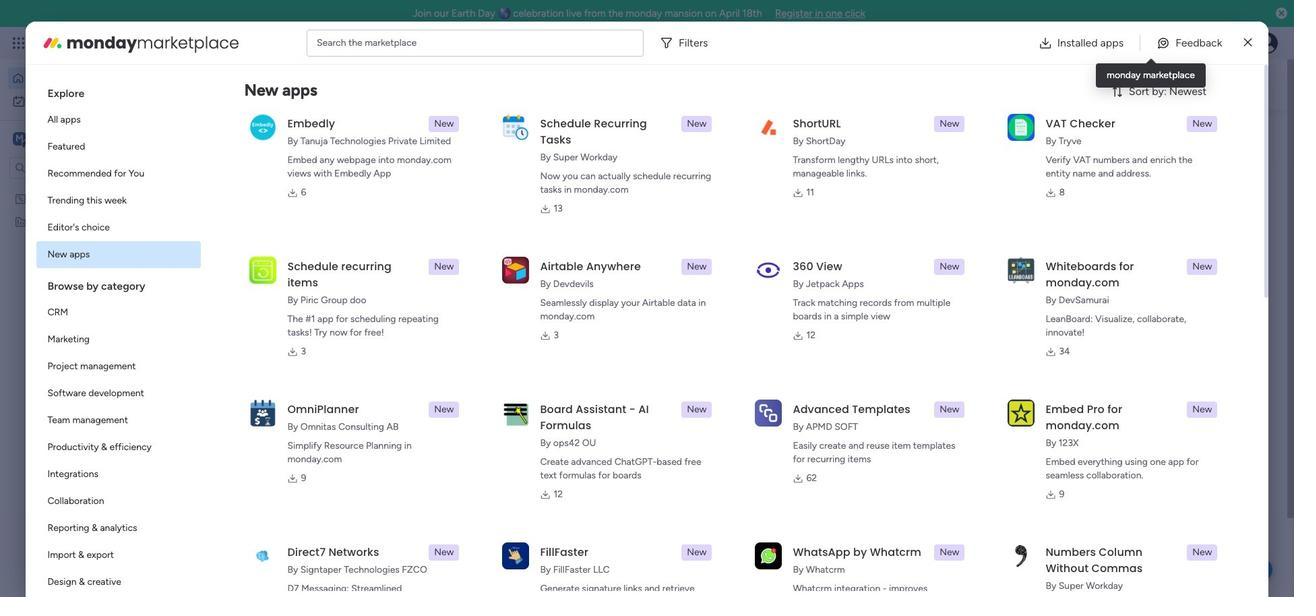 Task type: locate. For each thing, give the bounding box(es) containing it.
close recently visited image
[[249, 137, 265, 153]]

help center element
[[1032, 414, 1234, 468]]

invite members image
[[1115, 36, 1128, 50]]

workspace image
[[13, 131, 26, 146], [271, 574, 303, 597]]

1 horizontal spatial workspace image
[[271, 574, 303, 597]]

list box
[[37, 76, 201, 597], [0, 184, 172, 415]]

see plans image
[[224, 36, 236, 51]]

public board image
[[266, 273, 281, 288]]

1 image
[[1095, 28, 1107, 43]]

templates image image
[[1044, 129, 1222, 222]]

0 horizontal spatial workspace image
[[13, 131, 26, 146]]

notifications image
[[1055, 36, 1069, 50]]

update feed image
[[1085, 36, 1098, 50]]

app logo image
[[250, 114, 277, 141], [503, 114, 530, 141], [756, 114, 783, 141], [1008, 114, 1035, 141], [250, 257, 277, 284], [503, 257, 530, 284], [756, 257, 783, 284], [1008, 257, 1035, 284], [250, 400, 277, 427], [503, 400, 530, 427], [756, 400, 783, 427], [1008, 400, 1035, 427], [250, 543, 277, 570], [503, 543, 530, 570], [756, 543, 783, 570], [1008, 543, 1035, 570]]

monday marketplace image
[[1144, 36, 1158, 50]]

heading
[[37, 76, 201, 107], [37, 268, 201, 299]]

search everything image
[[1177, 36, 1191, 50]]

0 vertical spatial workspace image
[[13, 131, 26, 146]]

0 vertical spatial heading
[[37, 76, 201, 107]]

help image
[[1207, 36, 1221, 50]]

option
[[8, 67, 164, 89], [8, 90, 164, 112], [37, 107, 201, 134], [37, 134, 201, 160], [37, 160, 201, 187], [0, 186, 172, 189], [37, 187, 201, 214], [37, 214, 201, 241], [37, 241, 201, 268], [37, 299, 201, 326], [37, 326, 201, 353], [37, 353, 201, 380], [37, 380, 201, 407], [37, 407, 201, 434], [37, 434, 201, 461], [37, 461, 201, 488], [37, 488, 201, 515], [37, 515, 201, 542], [37, 542, 201, 569], [37, 569, 201, 596]]

1 heading from the top
[[37, 76, 201, 107]]

1 vertical spatial heading
[[37, 268, 201, 299]]

workspace image inside 'element'
[[13, 131, 26, 146]]



Task type: describe. For each thing, give the bounding box(es) containing it.
workspace selection element
[[13, 131, 113, 148]]

jacob simon image
[[1257, 32, 1279, 54]]

select product image
[[12, 36, 26, 50]]

monday marketplace image
[[42, 32, 64, 54]]

Search in workspace field
[[28, 160, 113, 176]]

add to favorites image
[[591, 273, 605, 287]]

1 vertical spatial workspace image
[[271, 574, 303, 597]]

close my workspaces image
[[249, 533, 265, 549]]

quick search results list box
[[249, 153, 999, 332]]

v2 bolt switch image
[[1148, 77, 1156, 92]]

public board image
[[451, 273, 466, 288]]

dapulse x slim image
[[1245, 35, 1253, 51]]

roy mann image
[[281, 394, 308, 421]]

2 heading from the top
[[37, 268, 201, 299]]



Task type: vqa. For each thing, say whether or not it's contained in the screenshot.
top board
no



